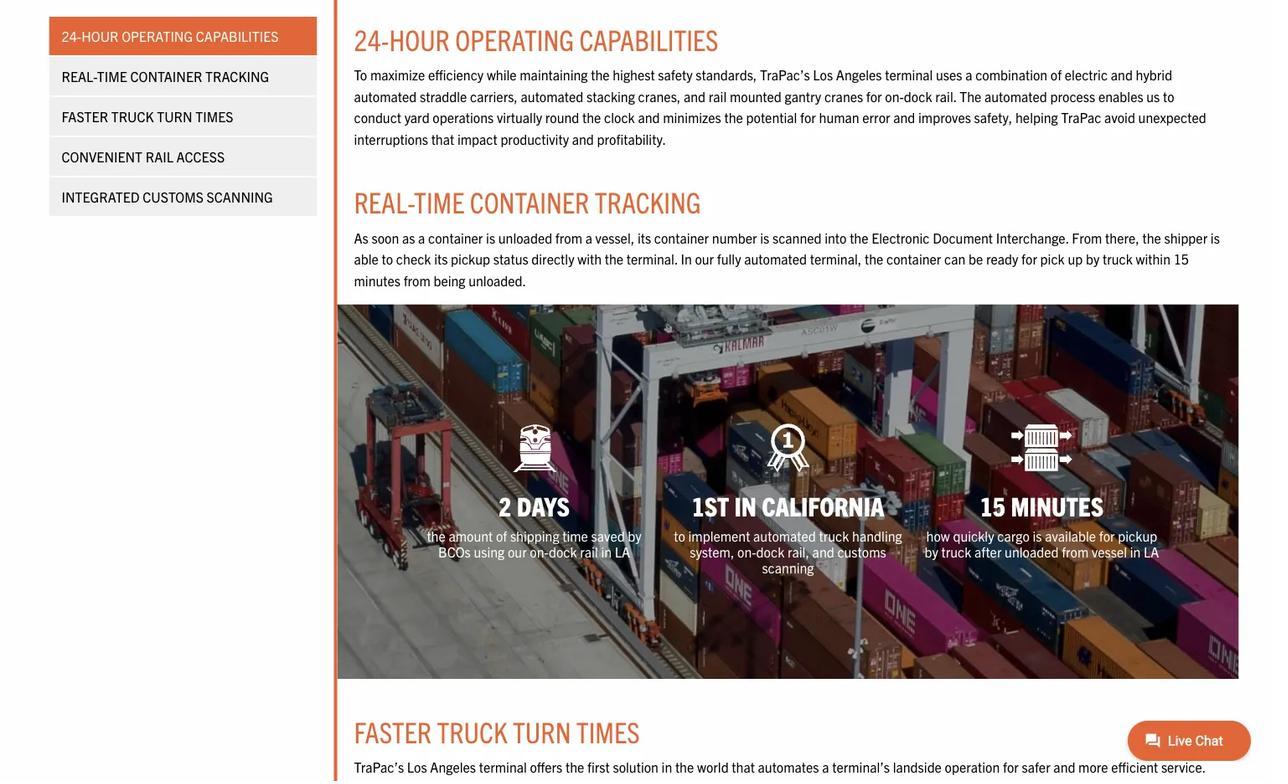Task type: vqa. For each thing, say whether or not it's contained in the screenshot.
through
no



Task type: locate. For each thing, give the bounding box(es) containing it.
0 horizontal spatial trapac's
[[354, 760, 404, 776]]

our right using
[[508, 544, 527, 561]]

1 vertical spatial real-time container tracking
[[354, 184, 701, 220]]

from inside "15 minutes how quickly cargo is available for pickup by truck after unloaded from vessel in la"
[[1062, 544, 1089, 561]]

1 horizontal spatial times
[[576, 714, 640, 750]]

1 horizontal spatial our
[[695, 251, 714, 268]]

1 la from the left
[[615, 544, 630, 561]]

0 vertical spatial real-time container tracking
[[62, 68, 269, 85]]

automated up conduct
[[354, 88, 417, 105]]

2 horizontal spatial by
[[1086, 251, 1100, 268]]

0 vertical spatial los
[[813, 66, 833, 83]]

faster
[[62, 108, 108, 125], [354, 714, 432, 750]]

rail inside 2 days the amount of shipping time saved by bcos using our on-dock rail in la
[[580, 544, 598, 561]]

for down interchange.
[[1022, 251, 1037, 268]]

1 horizontal spatial unloaded
[[1005, 544, 1059, 561]]

truck inside "15 minutes how quickly cargo is available for pickup by truck after unloaded from vessel in la"
[[942, 544, 972, 561]]

access
[[177, 148, 225, 165]]

to inside the as soon as a container is unloaded from a vessel, its container number is scanned into the electronic document interchange. from there, the shipper is able to check its pickup status directly with the terminal. in our fully automated terminal, the container can be ready for pick up by truck within 15 minutes from being unloaded.
[[382, 251, 393, 268]]

1 horizontal spatial rail
[[709, 88, 727, 105]]

0 horizontal spatial angeles
[[430, 760, 476, 776]]

time up convenient
[[97, 68, 127, 85]]

2 horizontal spatial dock
[[904, 88, 932, 105]]

on- up error
[[885, 88, 904, 105]]

la inside 2 days the amount of shipping time saved by bcos using our on-dock rail in la
[[615, 544, 630, 561]]

1 vertical spatial 15
[[980, 490, 1006, 522]]

to left system,
[[674, 528, 685, 545]]

container up in
[[654, 230, 709, 246]]

container down electronic
[[887, 251, 941, 268]]

0 vertical spatial of
[[1051, 66, 1062, 83]]

vessel,
[[596, 230, 635, 246]]

0 vertical spatial angeles
[[836, 66, 882, 83]]

automated inside the as soon as a container is unloaded from a vessel, its container number is scanned into the electronic document interchange. from there, the shipper is able to check its pickup status directly with the terminal. in our fully automated terminal, the container can be ready for pick up by truck within 15 minutes from being unloaded.
[[744, 251, 807, 268]]

automated inside 1st in california to implement automated truck handling system, on-dock rail, and customs scanning
[[754, 528, 816, 545]]

of up process
[[1051, 66, 1062, 83]]

for inside "15 minutes how quickly cargo is available for pickup by truck after unloaded from vessel in la"
[[1099, 528, 1115, 545]]

customs
[[838, 544, 886, 561]]

angeles
[[836, 66, 882, 83], [430, 760, 476, 776]]

truck
[[111, 108, 154, 125], [437, 714, 508, 750]]

1 horizontal spatial container
[[470, 184, 589, 220]]

which
[[991, 781, 1025, 782]]

and right the rail,
[[813, 544, 834, 561]]

faster truck turn times up the convenient rail access
[[62, 108, 233, 125]]

integrated customs scanning link
[[49, 178, 317, 216]]

can down the world
[[702, 781, 723, 782]]

round
[[545, 109, 579, 126]]

system
[[557, 781, 598, 782]]

pickup right available
[[1118, 528, 1158, 545]]

rail down standards,
[[709, 88, 727, 105]]

as
[[354, 230, 369, 246]]

container up status
[[470, 184, 589, 220]]

in up trucks
[[662, 760, 672, 776]]

container up being
[[428, 230, 483, 246]]

the right into
[[850, 230, 869, 246]]

and
[[1111, 66, 1133, 83], [684, 88, 706, 105], [638, 109, 660, 126], [894, 109, 915, 126], [572, 131, 594, 148], [813, 544, 834, 561], [1054, 760, 1076, 776], [817, 781, 839, 782]]

virtually
[[497, 109, 542, 126]]

vessel
[[1092, 544, 1127, 561]]

our right in
[[695, 251, 714, 268]]

can inside the as soon as a container is unloaded from a vessel, its container number is scanned into the electronic document interchange. from there, the shipper is able to check its pickup status directly with the terminal. in our fully automated terminal, the container can be ready for pick up by truck within 15 minutes from being unloaded.
[[945, 251, 966, 268]]

1 vertical spatial more
[[1069, 781, 1099, 782]]

number
[[712, 230, 757, 246]]

on- left time
[[530, 544, 549, 561]]

1 vertical spatial that
[[732, 760, 755, 776]]

1 horizontal spatial angeles
[[836, 66, 882, 83]]

15 up quickly
[[980, 490, 1006, 522]]

15
[[1174, 251, 1189, 268], [980, 490, 1006, 522]]

system,
[[690, 544, 734, 561]]

la
[[615, 544, 630, 561], [1144, 544, 1159, 561]]

convenient rail access
[[62, 148, 225, 165]]

is right cargo
[[1033, 528, 1042, 545]]

clock
[[604, 109, 635, 126]]

pick
[[1041, 251, 1065, 268]]

1 vertical spatial faster
[[354, 714, 432, 750]]

1 vertical spatial angeles
[[430, 760, 476, 776]]

0 horizontal spatial 24-
[[62, 28, 81, 44]]

real-time container tracking up status
[[354, 184, 701, 220]]

by left quickly
[[925, 544, 939, 561]]

0 horizontal spatial capabilities
[[196, 28, 279, 44]]

for inside trapac's los angeles terminal offers the first solution in the world that automates a terminal's landside operation for safer and more efficient service. with the automated truck handling system at trapac, trucks can expect to get in and out of the terminal faster, which means more daily pick-ups an
[[1003, 760, 1019, 776]]

2 la from the left
[[1144, 544, 1159, 561]]

is
[[486, 230, 495, 246], [760, 230, 770, 246], [1211, 230, 1220, 246], [1033, 528, 1042, 545]]

1 horizontal spatial its
[[638, 230, 651, 246]]

capabilities up highest on the top
[[579, 21, 719, 57]]

by inside "15 minutes how quickly cargo is available for pickup by truck after unloaded from vessel in la"
[[925, 544, 939, 561]]

terminal down landside
[[900, 781, 948, 782]]

trapac's inside trapac's los angeles terminal offers the first solution in the world that automates a terminal's landside operation for safer and more efficient service. with the automated truck handling system at trapac, trucks can expect to get in and out of the terminal faster, which means more daily pick-ups an
[[354, 760, 404, 776]]

to left get
[[768, 781, 779, 782]]

saved
[[591, 528, 625, 545]]

1 horizontal spatial of
[[864, 781, 875, 782]]

los inside to maximize efficiency while maintaining the highest safety standards, trapac's los angeles terminal uses a combination of electric and hybrid automated straddle carriers, automated stacking cranes, and rail mounted gantry cranes for on-dock rail. the automated process enables us to conduct yard operations virtually round the clock and minimizes the potential for human error and improves safety, helping trapac avoid unexpected interruptions that impact productivity and profitability.
[[813, 66, 833, 83]]

1 horizontal spatial turn
[[513, 714, 571, 750]]

the
[[960, 88, 982, 105]]

of down the 2
[[496, 528, 507, 545]]

1 horizontal spatial capabilities
[[579, 21, 719, 57]]

1 horizontal spatial tracking
[[595, 184, 701, 220]]

its up terminal.
[[638, 230, 651, 246]]

a right as
[[418, 230, 425, 246]]

time up as
[[414, 184, 465, 220]]

time
[[97, 68, 127, 85], [414, 184, 465, 220]]

its
[[638, 230, 651, 246], [434, 251, 448, 268]]

0 horizontal spatial 15
[[980, 490, 1006, 522]]

24-hour operating capabilities up the real-time container tracking link
[[62, 28, 279, 44]]

la right time
[[615, 544, 630, 561]]

straddle
[[420, 88, 467, 105]]

0 vertical spatial rail
[[709, 88, 727, 105]]

1 vertical spatial trapac's
[[354, 760, 404, 776]]

angeles inside to maximize efficiency while maintaining the highest safety standards, trapac's los angeles terminal uses a combination of electric and hybrid automated straddle carriers, automated stacking cranes, and rail mounted gantry cranes for on-dock rail. the automated process enables us to conduct yard operations virtually round the clock and minimizes the potential for human error and improves safety, helping trapac avoid unexpected interruptions that impact productivity and profitability.
[[836, 66, 882, 83]]

0 vertical spatial our
[[695, 251, 714, 268]]

operating up while
[[455, 21, 574, 57]]

1 horizontal spatial that
[[732, 760, 755, 776]]

unloaded
[[498, 230, 552, 246], [1005, 544, 1059, 561]]

in right 1st
[[735, 490, 757, 522]]

by inside 2 days the amount of shipping time saved by bcos using our on-dock rail in la
[[628, 528, 642, 545]]

using
[[474, 544, 505, 561]]

can left be
[[945, 251, 966, 268]]

0 vertical spatial tracking
[[205, 68, 269, 85]]

trapac's
[[760, 66, 810, 83], [354, 760, 404, 776]]

of down terminal's
[[864, 781, 875, 782]]

real-time container tracking down the 24-hour operating capabilities link
[[62, 68, 269, 85]]

from down check
[[404, 272, 431, 289]]

0 horizontal spatial container
[[428, 230, 483, 246]]

for right available
[[1099, 528, 1115, 545]]

truck inside trapac's los angeles terminal offers the first solution in the world that automates a terminal's landside operation for safer and more efficient service. with the automated truck handling system at trapac, trucks can expect to get in and out of the terminal faster, which means more daily pick-ups an
[[471, 781, 501, 782]]

1 vertical spatial times
[[576, 714, 640, 750]]

operation
[[945, 760, 1000, 776]]

is up status
[[486, 230, 495, 246]]

scanning
[[207, 189, 273, 205]]

2 horizontal spatial from
[[1062, 544, 1089, 561]]

0 horizontal spatial that
[[431, 131, 454, 148]]

0 horizontal spatial los
[[407, 760, 427, 776]]

0 horizontal spatial from
[[404, 272, 431, 289]]

trapac,
[[615, 781, 659, 782]]

a right uses
[[966, 66, 973, 83]]

real-time container tracking
[[62, 68, 269, 85], [354, 184, 701, 220]]

1 vertical spatial can
[[702, 781, 723, 782]]

more left daily
[[1069, 781, 1099, 782]]

0 vertical spatial trapac's
[[760, 66, 810, 83]]

0 vertical spatial handling
[[852, 528, 902, 545]]

1 horizontal spatial truck
[[437, 714, 508, 750]]

1st
[[692, 490, 729, 522]]

interchange.
[[996, 230, 1069, 246]]

that inside to maximize efficiency while maintaining the highest safety standards, trapac's los angeles terminal uses a combination of electric and hybrid automated straddle carriers, automated stacking cranes, and rail mounted gantry cranes for on-dock rail. the automated process enables us to conduct yard operations virtually round the clock and minimizes the potential for human error and improves safety, helping trapac avoid unexpected interruptions that impact productivity and profitability.
[[431, 131, 454, 148]]

faster truck turn times up offers
[[354, 714, 640, 750]]

and right error
[[894, 109, 915, 126]]

shipper
[[1165, 230, 1208, 246]]

1 horizontal spatial los
[[813, 66, 833, 83]]

terminal
[[885, 66, 933, 83], [479, 760, 527, 776], [900, 781, 948, 782]]

automated up scanning
[[754, 528, 816, 545]]

gantry
[[785, 88, 821, 105]]

trapac's up with
[[354, 760, 404, 776]]

1 vertical spatial truck
[[437, 714, 508, 750]]

real- up soon
[[354, 184, 414, 220]]

faster,
[[951, 781, 987, 782]]

by right saved
[[628, 528, 642, 545]]

1 horizontal spatial by
[[925, 544, 939, 561]]

automated down scanned
[[744, 251, 807, 268]]

0 vertical spatial container
[[130, 68, 202, 85]]

minimizes
[[663, 109, 721, 126]]

us
[[1147, 88, 1160, 105]]

la inside "15 minutes how quickly cargo is available for pickup by truck after unloaded from vessel in la"
[[1144, 544, 1159, 561]]

combination
[[976, 66, 1048, 83]]

faster up with
[[354, 714, 432, 750]]

unloaded up status
[[498, 230, 552, 246]]

from up directly at the left top of the page
[[556, 230, 582, 246]]

to maximize efficiency while maintaining the highest safety standards, trapac's los angeles terminal uses a combination of electric and hybrid automated straddle carriers, automated stacking cranes, and rail mounted gantry cranes for on-dock rail. the automated process enables us to conduct yard operations virtually round the clock and minimizes the potential for human error and improves safety, helping trapac avoid unexpected interruptions that impact productivity and profitability.
[[354, 66, 1207, 148]]

1 horizontal spatial 24-
[[354, 21, 389, 57]]

1 horizontal spatial pickup
[[1118, 528, 1158, 545]]

0 horizontal spatial truck
[[111, 108, 154, 125]]

after
[[975, 544, 1002, 561]]

real- up convenient
[[62, 68, 97, 85]]

ups
[[1161, 781, 1182, 782]]

la right vessel
[[1144, 544, 1159, 561]]

a inside trapac's los angeles terminal offers the first solution in the world that automates a terminal's landside operation for safer and more efficient service. with the automated truck handling system at trapac, trucks can expect to get in and out of the terminal faster, which means more daily pick-ups an
[[822, 760, 829, 776]]

container
[[130, 68, 202, 85], [470, 184, 589, 220]]

of inside trapac's los angeles terminal offers the first solution in the world that automates a terminal's landside operation for safer and more efficient service. with the automated truck handling system at trapac, trucks can expect to get in and out of the terminal faster, which means more daily pick-ups an
[[864, 781, 875, 782]]

0 horizontal spatial unloaded
[[498, 230, 552, 246]]

1 horizontal spatial from
[[556, 230, 582, 246]]

real-
[[62, 68, 97, 85], [354, 184, 414, 220]]

container down the 24-hour operating capabilities link
[[130, 68, 202, 85]]

to right able
[[382, 251, 393, 268]]

0 horizontal spatial turn
[[157, 108, 192, 125]]

dock
[[904, 88, 932, 105], [549, 544, 577, 561], [756, 544, 785, 561]]

dock left rail.
[[904, 88, 932, 105]]

to inside 1st in california to implement automated truck handling system, on-dock rail, and customs scanning
[[674, 528, 685, 545]]

1 horizontal spatial operating
[[455, 21, 574, 57]]

15 inside "15 minutes how quickly cargo is available for pickup by truck after unloaded from vessel in la"
[[980, 490, 1006, 522]]

24-hour operating capabilities
[[354, 21, 719, 57], [62, 28, 279, 44]]

dock inside to maximize efficiency while maintaining the highest safety standards, trapac's los angeles terminal uses a combination of electric and hybrid automated straddle carriers, automated stacking cranes, and rail mounted gantry cranes for on-dock rail. the automated process enables us to conduct yard operations virtually round the clock and minimizes the potential for human error and improves safety, helping trapac avoid unexpected interruptions that impact productivity and profitability.
[[904, 88, 932, 105]]

0 vertical spatial times
[[195, 108, 233, 125]]

that down "operations"
[[431, 131, 454, 148]]

terminal left offers
[[479, 760, 527, 776]]

0 vertical spatial real-
[[62, 68, 97, 85]]

24-hour operating capabilities link
[[49, 17, 317, 55]]

faster up convenient
[[62, 108, 108, 125]]

more up daily
[[1079, 760, 1108, 776]]

0 vertical spatial faster
[[62, 108, 108, 125]]

in inside 2 days the amount of shipping time saved by bcos using our on-dock rail in la
[[601, 544, 612, 561]]

the left clock
[[582, 109, 601, 126]]

and inside 1st in california to implement automated truck handling system, on-dock rail, and customs scanning
[[813, 544, 834, 561]]

1 horizontal spatial dock
[[756, 544, 785, 561]]

1 vertical spatial time
[[414, 184, 465, 220]]

0 horizontal spatial container
[[130, 68, 202, 85]]

electronic
[[872, 230, 930, 246]]

tracking down the 24-hour operating capabilities link
[[205, 68, 269, 85]]

for up the which
[[1003, 760, 1019, 776]]

automated right with
[[405, 781, 468, 782]]

is inside "15 minutes how quickly cargo is available for pickup by truck after unloaded from vessel in la"
[[1033, 528, 1042, 545]]

0 horizontal spatial real-
[[62, 68, 97, 85]]

dock inside 2 days the amount of shipping time saved by bcos using our on-dock rail in la
[[549, 544, 577, 561]]

1 horizontal spatial 15
[[1174, 251, 1189, 268]]

by
[[1086, 251, 1100, 268], [628, 528, 642, 545], [925, 544, 939, 561]]

0 vertical spatial 15
[[1174, 251, 1189, 268]]

dock inside 1st in california to implement automated truck handling system, on-dock rail, and customs scanning
[[756, 544, 785, 561]]

0 horizontal spatial la
[[615, 544, 630, 561]]

by right the 'up'
[[1086, 251, 1100, 268]]

handling left the 'how'
[[852, 528, 902, 545]]

turn up offers
[[513, 714, 571, 750]]

the up 'within'
[[1143, 230, 1161, 246]]

of inside 2 days the amount of shipping time saved by bcos using our on-dock rail in la
[[496, 528, 507, 545]]

integrated customs scanning
[[62, 189, 273, 205]]

the left amount
[[427, 528, 446, 545]]

turn down the real-time container tracking link
[[157, 108, 192, 125]]

angeles inside trapac's los angeles terminal offers the first solution in the world that automates a terminal's landside operation for safer and more efficient service. with the automated truck handling system at trapac, trucks can expect to get in and out of the terminal faster, which means more daily pick-ups an
[[430, 760, 476, 776]]

rail right shipping
[[580, 544, 598, 561]]

quickly
[[953, 528, 994, 545]]

2 vertical spatial terminal
[[900, 781, 948, 782]]

pickup inside "15 minutes how quickly cargo is available for pickup by truck after unloaded from vessel in la"
[[1118, 528, 1158, 545]]

1 horizontal spatial trapac's
[[760, 66, 810, 83]]

1 horizontal spatial on-
[[738, 544, 756, 561]]

the
[[591, 66, 610, 83], [582, 109, 601, 126], [724, 109, 743, 126], [850, 230, 869, 246], [1143, 230, 1161, 246], [605, 251, 624, 268], [865, 251, 884, 268], [427, 528, 446, 545], [566, 760, 584, 776], [675, 760, 694, 776], [383, 781, 402, 782], [878, 781, 897, 782]]

and up means
[[1054, 760, 1076, 776]]

the up system
[[566, 760, 584, 776]]

our inside 2 days the amount of shipping time saved by bcos using our on-dock rail in la
[[508, 544, 527, 561]]

0 vertical spatial that
[[431, 131, 454, 148]]

yard
[[405, 109, 430, 126]]

0 horizontal spatial can
[[702, 781, 723, 782]]

terminal.
[[627, 251, 678, 268]]

offers
[[530, 760, 563, 776]]

and up enables
[[1111, 66, 1133, 83]]

1 vertical spatial los
[[407, 760, 427, 776]]

status
[[493, 251, 529, 268]]

of inside to maximize efficiency while maintaining the highest safety standards, trapac's los angeles terminal uses a combination of electric and hybrid automated straddle carriers, automated stacking cranes, and rail mounted gantry cranes for on-dock rail. the automated process enables us to conduct yard operations virtually round the clock and minimizes the potential for human error and improves safety, helping trapac avoid unexpected interruptions that impact productivity and profitability.
[[1051, 66, 1062, 83]]

2 vertical spatial from
[[1062, 544, 1089, 561]]

being
[[434, 272, 466, 289]]

convenient
[[62, 148, 143, 165]]

0 horizontal spatial pickup
[[451, 251, 490, 268]]

in right time
[[601, 544, 612, 561]]

trapac's up the gantry
[[760, 66, 810, 83]]

1 vertical spatial real-
[[354, 184, 414, 220]]

faster truck turn times
[[62, 108, 233, 125], [354, 714, 640, 750]]

0 horizontal spatial time
[[97, 68, 127, 85]]

pickup up being
[[451, 251, 490, 268]]

1 horizontal spatial faster truck turn times
[[354, 714, 640, 750]]

1 horizontal spatial real-
[[354, 184, 414, 220]]

2
[[499, 490, 512, 522]]

on- right system,
[[738, 544, 756, 561]]

more
[[1079, 760, 1108, 776], [1069, 781, 1099, 782]]

from
[[556, 230, 582, 246], [404, 272, 431, 289], [1062, 544, 1089, 561]]

in right vessel
[[1130, 544, 1141, 561]]

tracking up vessel,
[[595, 184, 701, 220]]

1 horizontal spatial container
[[654, 230, 709, 246]]

of
[[1051, 66, 1062, 83], [496, 528, 507, 545], [864, 781, 875, 782]]

unloaded inside "15 minutes how quickly cargo is available for pickup by truck after unloaded from vessel in la"
[[1005, 544, 1059, 561]]

that
[[431, 131, 454, 148], [732, 760, 755, 776]]

pick-
[[1132, 781, 1161, 782]]

dock left the rail,
[[756, 544, 785, 561]]

to inside to maximize efficiency while maintaining the highest safety standards, trapac's los angeles terminal uses a combination of electric and hybrid automated straddle carriers, automated stacking cranes, and rail mounted gantry cranes for on-dock rail. the automated process enables us to conduct yard operations virtually round the clock and minimizes the potential for human error and improves safety, helping trapac avoid unexpected interruptions that impact productivity and profitability.
[[1163, 88, 1175, 105]]

1 horizontal spatial la
[[1144, 544, 1159, 561]]

0 horizontal spatial handling
[[504, 781, 554, 782]]

0 vertical spatial truck
[[111, 108, 154, 125]]

2 vertical spatial of
[[864, 781, 875, 782]]

0 horizontal spatial on-
[[530, 544, 549, 561]]

a left terminal's
[[822, 760, 829, 776]]

time
[[563, 528, 588, 545]]

2 horizontal spatial on-
[[885, 88, 904, 105]]

the down mounted
[[724, 109, 743, 126]]

efficiency
[[428, 66, 484, 83]]

terminal left uses
[[885, 66, 933, 83]]

0 vertical spatial faster truck turn times
[[62, 108, 233, 125]]

hour
[[389, 21, 450, 57], [81, 28, 119, 44]]



Task type: describe. For each thing, give the bounding box(es) containing it.
automated inside trapac's los angeles terminal offers the first solution in the world that automates a terminal's landside operation for safer and more efficient service. with the automated truck handling system at trapac, trucks can expect to get in and out of the terminal faster, which means more daily pick-ups an
[[405, 781, 468, 782]]

1 vertical spatial faster truck turn times
[[354, 714, 640, 750]]

cranes
[[825, 88, 863, 105]]

0 horizontal spatial times
[[195, 108, 233, 125]]

the up stacking
[[591, 66, 610, 83]]

handling inside trapac's los angeles terminal offers the first solution in the world that automates a terminal's landside operation for safer and more efficient service. with the automated truck handling system at trapac, trucks can expect to get in and out of the terminal faster, which means more daily pick-ups an
[[504, 781, 554, 782]]

hybrid
[[1136, 66, 1173, 83]]

and down the round
[[572, 131, 594, 148]]

a up the with
[[586, 230, 592, 246]]

truck inside the as soon as a container is unloaded from a vessel, its container number is scanned into the electronic document interchange. from there, the shipper is able to check its pickup status directly with the terminal. in our fully automated terminal, the container can be ready for pick up by truck within 15 minutes from being unloaded.
[[1103, 251, 1133, 268]]

truck inside 1st in california to implement automated truck handling system, on-dock rail, and customs scanning
[[819, 528, 849, 545]]

1 horizontal spatial faster
[[354, 714, 432, 750]]

terminal,
[[810, 251, 862, 268]]

in
[[681, 251, 692, 268]]

operations
[[433, 109, 494, 126]]

trapac's los angeles terminal offers the first solution in the world that automates a terminal's landside operation for safer and more efficient service. with the automated truck handling system at trapac, trucks can expect to get in and out of the terminal faster, which means more daily pick-ups an
[[354, 760, 1207, 782]]

california
[[762, 490, 885, 522]]

the right with
[[383, 781, 402, 782]]

0 horizontal spatial hour
[[81, 28, 119, 44]]

daily
[[1102, 781, 1129, 782]]

and down cranes,
[[638, 109, 660, 126]]

1st in california to implement automated truck handling system, on-dock rail, and customs scanning
[[674, 490, 902, 577]]

get
[[782, 781, 801, 782]]

handling inside 1st in california to implement automated truck handling system, on-dock rail, and customs scanning
[[852, 528, 902, 545]]

real-time container tracking link
[[49, 57, 317, 96]]

to
[[354, 66, 367, 83]]

the down terminal's
[[878, 781, 897, 782]]

automated down combination
[[985, 88, 1047, 105]]

shipping
[[510, 528, 559, 545]]

into
[[825, 230, 847, 246]]

enables
[[1099, 88, 1144, 105]]

1 vertical spatial container
[[470, 184, 589, 220]]

terminal inside to maximize efficiency while maintaining the highest safety standards, trapac's los angeles terminal uses a combination of electric and hybrid automated straddle carriers, automated stacking cranes, and rail mounted gantry cranes for on-dock rail. the automated process enables us to conduct yard operations virtually round the clock and minimizes the potential for human error and improves safety, helping trapac avoid unexpected interruptions that impact productivity and profitability.
[[885, 66, 933, 83]]

1 vertical spatial terminal
[[479, 760, 527, 776]]

0 horizontal spatial faster
[[62, 108, 108, 125]]

faster truck turn times link
[[49, 97, 317, 136]]

scanning
[[762, 560, 814, 577]]

in inside "15 minutes how quickly cargo is available for pickup by truck after unloaded from vessel in la"
[[1130, 544, 1141, 561]]

that inside trapac's los angeles terminal offers the first solution in the world that automates a terminal's landside operation for safer and more efficient service. with the automated truck handling system at trapac, trucks can expect to get in and out of the terminal faster, which means more daily pick-ups an
[[732, 760, 755, 776]]

as soon as a container is unloaded from a vessel, its container number is scanned into the electronic document interchange. from there, the shipper is able to check its pickup status directly with the terminal. in our fully automated terminal, the container can be ready for pick up by truck within 15 minutes from being unloaded.
[[354, 230, 1220, 289]]

15 inside the as soon as a container is unloaded from a vessel, its container number is scanned into the electronic document interchange. from there, the shipper is able to check its pickup status directly with the terminal. in our fully automated terminal, the container can be ready for pick up by truck within 15 minutes from being unloaded.
[[1174, 251, 1189, 268]]

maximize
[[370, 66, 425, 83]]

ready
[[986, 251, 1019, 268]]

our inside the as soon as a container is unloaded from a vessel, its container number is scanned into the electronic document interchange. from there, the shipper is able to check its pickup status directly with the terminal. in our fully automated terminal, the container can be ready for pick up by truck within 15 minutes from being unloaded.
[[695, 251, 714, 268]]

a inside to maximize efficiency while maintaining the highest safety standards, trapac's los angeles terminal uses a combination of electric and hybrid automated straddle carriers, automated stacking cranes, and rail mounted gantry cranes for on-dock rail. the automated process enables us to conduct yard operations virtually round the clock and minimizes the potential for human error and improves safety, helping trapac avoid unexpected interruptions that impact productivity and profitability.
[[966, 66, 973, 83]]

rail.
[[936, 88, 957, 105]]

service.
[[1161, 760, 1206, 776]]

the down vessel,
[[605, 251, 624, 268]]

is right number
[[760, 230, 770, 246]]

for down the gantry
[[800, 109, 816, 126]]

safety
[[658, 66, 693, 83]]

rail
[[146, 148, 173, 165]]

1 vertical spatial turn
[[513, 714, 571, 750]]

within
[[1136, 251, 1171, 268]]

avoid
[[1105, 109, 1136, 126]]

cranes,
[[638, 88, 681, 105]]

0 horizontal spatial operating
[[122, 28, 193, 44]]

0 vertical spatial its
[[638, 230, 651, 246]]

and left out
[[817, 781, 839, 782]]

human
[[819, 109, 860, 126]]

landside
[[893, 760, 942, 776]]

2 horizontal spatial container
[[887, 251, 941, 268]]

rail inside to maximize efficiency while maintaining the highest safety standards, trapac's los angeles terminal uses a combination of electric and hybrid automated straddle carriers, automated stacking cranes, and rail mounted gantry cranes for on-dock rail. the automated process enables us to conduct yard operations virtually round the clock and minimizes the potential for human error and improves safety, helping trapac avoid unexpected interruptions that impact productivity and profitability.
[[709, 88, 727, 105]]

be
[[969, 251, 983, 268]]

la for 15 minutes
[[1144, 544, 1159, 561]]

customs
[[143, 189, 204, 205]]

soon
[[372, 230, 399, 246]]

scanned
[[773, 230, 822, 246]]

document
[[933, 230, 993, 246]]

mounted
[[730, 88, 782, 105]]

check
[[396, 251, 431, 268]]

and up minimizes
[[684, 88, 706, 105]]

tracking inside the real-time container tracking link
[[205, 68, 269, 85]]

highest
[[613, 66, 655, 83]]

0 horizontal spatial 24-hour operating capabilities
[[62, 28, 279, 44]]

0 horizontal spatial real-time container tracking
[[62, 68, 269, 85]]

on- inside 2 days the amount of shipping time saved by bcos using our on-dock rail in la
[[530, 544, 549, 561]]

the down electronic
[[865, 251, 884, 268]]

automates
[[758, 760, 819, 776]]

cargo
[[998, 528, 1030, 545]]

process
[[1051, 88, 1096, 105]]

bcos
[[438, 544, 471, 561]]

0 vertical spatial turn
[[157, 108, 192, 125]]

standards,
[[696, 66, 757, 83]]

15 minutes how quickly cargo is available for pickup by truck after unloaded from vessel in la
[[925, 490, 1159, 561]]

on- inside to maximize efficiency while maintaining the highest safety standards, trapac's los angeles terminal uses a combination of electric and hybrid automated straddle carriers, automated stacking cranes, and rail mounted gantry cranes for on-dock rail. the automated process enables us to conduct yard operations virtually round the clock and minimizes the potential for human error and improves safety, helping trapac avoid unexpected interruptions that impact productivity and profitability.
[[885, 88, 904, 105]]

directly
[[532, 251, 575, 268]]

los inside trapac's los angeles terminal offers the first solution in the world that automates a terminal's landside operation for safer and more efficient service. with the automated truck handling system at trapac, trucks can expect to get in and out of the terminal faster, which means more daily pick-ups an
[[407, 760, 427, 776]]

while
[[487, 66, 517, 83]]

la for 2 days
[[615, 544, 630, 561]]

container inside the real-time container tracking link
[[130, 68, 202, 85]]

unloaded inside the as soon as a container is unloaded from a vessel, its container number is scanned into the electronic document interchange. from there, the shipper is able to check its pickup status directly with the terminal. in our fully automated terminal, the container can be ready for pick up by truck within 15 minutes from being unloaded.
[[498, 230, 552, 246]]

error
[[863, 109, 891, 126]]

safer
[[1022, 760, 1051, 776]]

to inside trapac's los angeles terminal offers the first solution in the world that automates a terminal's landside operation for safer and more efficient service. with the automated truck handling system at trapac, trucks can expect to get in and out of the terminal faster, which means more daily pick-ups an
[[768, 781, 779, 782]]

on- inside 1st in california to implement automated truck handling system, on-dock rail, and customs scanning
[[738, 544, 756, 561]]

can inside trapac's los angeles terminal offers the first solution in the world that automates a terminal's landside operation for safer and more efficient service. with the automated truck handling system at trapac, trucks can expect to get in and out of the terminal faster, which means more daily pick-ups an
[[702, 781, 723, 782]]

amount
[[449, 528, 493, 545]]

improves
[[919, 109, 971, 126]]

trucks
[[663, 781, 699, 782]]

for up error
[[866, 88, 882, 105]]

0 horizontal spatial faster truck turn times
[[62, 108, 233, 125]]

productivity
[[501, 131, 569, 148]]

1 vertical spatial tracking
[[595, 184, 701, 220]]

the up trucks
[[675, 760, 694, 776]]

carriers,
[[470, 88, 518, 105]]

with
[[578, 251, 602, 268]]

implement
[[689, 528, 750, 545]]

0 vertical spatial more
[[1079, 760, 1108, 776]]

fully
[[717, 251, 741, 268]]

1 horizontal spatial time
[[414, 184, 465, 220]]

able
[[354, 251, 379, 268]]

0 vertical spatial from
[[556, 230, 582, 246]]

available
[[1045, 528, 1096, 545]]

in right get
[[804, 781, 814, 782]]

the inside 2 days the amount of shipping time saved by bcos using our on-dock rail in la
[[427, 528, 446, 545]]

helping
[[1016, 109, 1058, 126]]

there,
[[1105, 230, 1140, 246]]

automated down maintaining
[[521, 88, 584, 105]]

as
[[402, 230, 415, 246]]

1 vertical spatial from
[[404, 272, 431, 289]]

1 vertical spatial its
[[434, 251, 448, 268]]

means
[[1028, 781, 1066, 782]]

interruptions
[[354, 131, 428, 148]]

first
[[588, 760, 610, 776]]

stacking
[[587, 88, 635, 105]]

rail,
[[788, 544, 810, 561]]

at
[[601, 781, 612, 782]]

1 horizontal spatial 24-hour operating capabilities
[[354, 21, 719, 57]]

by inside the as soon as a container is unloaded from a vessel, its container number is scanned into the electronic document interchange. from there, the shipper is able to check its pickup status directly with the terminal. in our fully automated terminal, the container can be ready for pick up by truck within 15 minutes from being unloaded.
[[1086, 251, 1100, 268]]

is right shipper
[[1211, 230, 1220, 246]]

2 days the amount of shipping time saved by bcos using our on-dock rail in la
[[427, 490, 642, 561]]

in inside 1st in california to implement automated truck handling system, on-dock rail, and customs scanning
[[735, 490, 757, 522]]

conduct
[[354, 109, 401, 126]]

1 horizontal spatial real-time container tracking
[[354, 184, 701, 220]]

world
[[697, 760, 729, 776]]

1 horizontal spatial hour
[[389, 21, 450, 57]]

pickup inside the as soon as a container is unloaded from a vessel, its container number is scanned into the electronic document interchange. from there, the shipper is able to check its pickup status directly with the terminal. in our fully automated terminal, the container can be ready for pick up by truck within 15 minutes from being unloaded.
[[451, 251, 490, 268]]

for inside the as soon as a container is unloaded from a vessel, its container number is scanned into the electronic document interchange. from there, the shipper is able to check its pickup status directly with the terminal. in our fully automated terminal, the container can be ready for pick up by truck within 15 minutes from being unloaded.
[[1022, 251, 1037, 268]]

electric
[[1065, 66, 1108, 83]]

trapac's inside to maximize efficiency while maintaining the highest safety standards, trapac's los angeles terminal uses a combination of electric and hybrid automated straddle carriers, automated stacking cranes, and rail mounted gantry cranes for on-dock rail. the automated process enables us to conduct yard operations virtually round the clock and minimizes the potential for human error and improves safety, helping trapac avoid unexpected interruptions that impact productivity and profitability.
[[760, 66, 810, 83]]



